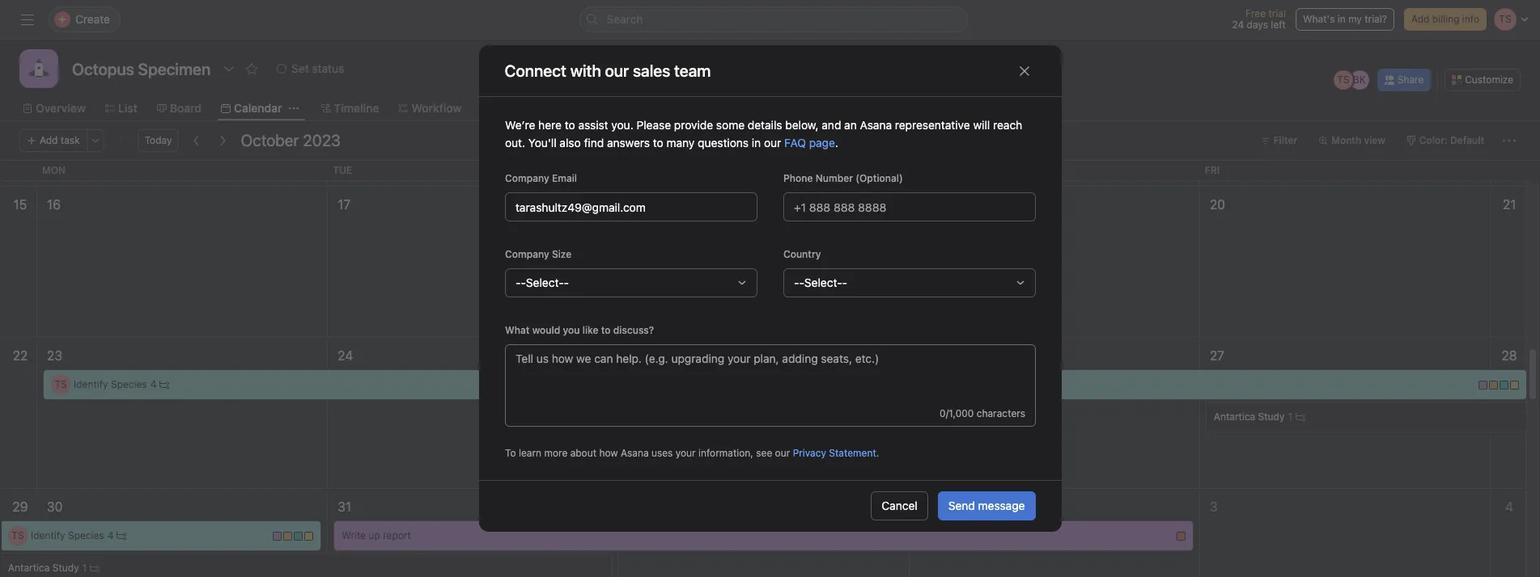 Task type: vqa. For each thing, say whether or not it's contained in the screenshot.
Add billing info 'button'
yes



Task type: locate. For each thing, give the bounding box(es) containing it.
timeline link
[[321, 100, 379, 117]]

add task up mon
[[40, 134, 80, 146]]

. down the and
[[835, 136, 838, 150]]

1 horizontal spatial to
[[601, 325, 610, 337]]

add task down 'statement'
[[854, 468, 895, 480]]

list
[[118, 101, 137, 115]]

write up report
[[342, 530, 411, 542]]

4
[[150, 379, 157, 391], [1505, 500, 1513, 515], [107, 530, 114, 542]]

0 horizontal spatial species
[[68, 530, 104, 542]]

to down please
[[653, 136, 663, 150]]

antartica study
[[1214, 411, 1285, 423], [8, 562, 79, 575]]

0 horizontal spatial select-
[[526, 276, 563, 290]]

name@company.com text field
[[505, 193, 757, 222]]

to up also
[[564, 118, 575, 132]]

more
[[544, 448, 567, 460]]

1 vertical spatial asana
[[620, 448, 648, 460]]

select- down company size
[[526, 276, 563, 290]]

31
[[338, 500, 351, 515]]

17
[[338, 197, 351, 212]]

privacy statement link
[[792, 448, 876, 460]]

--select-- button down +1 888 888 8888 text field
[[783, 269, 1036, 298]]

antartica down "27"
[[1214, 411, 1255, 423]]

asana
[[860, 118, 892, 132], [620, 448, 648, 460]]

assist
[[578, 118, 608, 132]]

1 vertical spatial antartica study
[[8, 562, 79, 575]]

search list box
[[579, 6, 968, 32]]

0 vertical spatial species
[[111, 379, 147, 391]]

select- for country
[[804, 276, 842, 290]]

24 inside free trial 24 days left
[[1232, 19, 1244, 31]]

0 vertical spatial 1
[[1288, 411, 1293, 423]]

30
[[47, 500, 63, 515]]

task
[[61, 134, 80, 146], [875, 468, 895, 480]]

1 horizontal spatial ts
[[55, 379, 67, 391]]

1 --select-- from the left
[[515, 276, 569, 290]]

1 horizontal spatial --select-- button
[[783, 269, 1036, 298]]

workflow
[[412, 101, 462, 115]]

reach
[[993, 118, 1022, 132]]

in left the my
[[1338, 13, 1346, 25]]

22
[[13, 349, 28, 363]]

--select-- down country
[[794, 276, 847, 290]]

leftcount image
[[160, 380, 169, 390], [1296, 413, 1305, 422], [117, 532, 127, 541], [90, 564, 100, 574]]

2 vertical spatial ts
[[12, 530, 24, 542]]

1 vertical spatial company
[[505, 249, 549, 261]]

0 vertical spatial 24
[[1232, 19, 1244, 31]]

free
[[1246, 7, 1266, 19]]

ts left bk
[[1337, 74, 1349, 86]]

0 horizontal spatial asana
[[620, 448, 648, 460]]

0 vertical spatial add
[[1411, 13, 1430, 25]]

in down details
[[751, 136, 761, 150]]

0/1,000
[[939, 408, 973, 420]]

2 --select-- from the left
[[794, 276, 847, 290]]

1 horizontal spatial antartica study
[[1214, 411, 1285, 423]]

find
[[584, 136, 603, 150]]

our inside we're here to assist you. please provide some details below, and an asana representative will reach out. you'll also find answers to many questions in our
[[764, 136, 781, 150]]

1 horizontal spatial add
[[854, 468, 872, 480]]

1 vertical spatial task
[[875, 468, 895, 480]]

company for company email
[[505, 172, 549, 185]]

1 horizontal spatial 24
[[1232, 19, 1244, 31]]

.
[[835, 136, 838, 150], [876, 448, 879, 460]]

search button
[[579, 6, 968, 32]]

0 vertical spatial antartica
[[1214, 411, 1255, 423]]

1 vertical spatial in
[[751, 136, 761, 150]]

company
[[505, 172, 549, 185], [505, 249, 549, 261]]

0 horizontal spatial ts
[[12, 530, 24, 542]]

asana right "an"
[[860, 118, 892, 132]]

0 vertical spatial asana
[[860, 118, 892, 132]]

1 horizontal spatial 1
[[1288, 411, 1293, 423]]

1 company from the top
[[505, 172, 549, 185]]

0 vertical spatial identify
[[74, 379, 108, 391]]

cancel button
[[871, 492, 928, 522]]

0 vertical spatial company
[[505, 172, 549, 185]]

1 for 27
[[1288, 411, 1293, 423]]

size
[[551, 249, 571, 261]]

1 vertical spatial add task button
[[833, 463, 902, 486]]

1 vertical spatial .
[[876, 448, 879, 460]]

tue
[[333, 164, 352, 176]]

information,
[[698, 448, 753, 460]]

25
[[632, 349, 647, 363]]

5 - from the left
[[799, 276, 804, 290]]

email
[[551, 172, 577, 185]]

1 vertical spatial antartica
[[8, 562, 50, 575]]

your
[[675, 448, 695, 460]]

1 horizontal spatial --select--
[[794, 276, 847, 290]]

1 vertical spatial our
[[764, 136, 781, 150]]

--select-- down company size
[[515, 276, 569, 290]]

asana inside we're here to assist you. please provide some details below, and an asana representative will reach out. you'll also find answers to many questions in our
[[860, 118, 892, 132]]

asana right how
[[620, 448, 648, 460]]

answers
[[607, 136, 650, 150]]

some
[[716, 118, 744, 132]]

1 horizontal spatial asana
[[860, 118, 892, 132]]

1 horizontal spatial antartica
[[1214, 411, 1255, 423]]

27
[[1210, 349, 1224, 363]]

0 vertical spatial study
[[1258, 411, 1285, 423]]

study
[[1258, 411, 1285, 423], [52, 562, 79, 575]]

1 horizontal spatial add task button
[[833, 463, 902, 486]]

ts down the 23
[[55, 379, 67, 391]]

to
[[564, 118, 575, 132], [653, 136, 663, 150], [601, 325, 610, 337]]

add left billing
[[1411, 13, 1430, 25]]

2 company from the top
[[505, 249, 549, 261]]

0 vertical spatial antartica study
[[1214, 411, 1285, 423]]

1 vertical spatial add
[[40, 134, 58, 146]]

previous month image
[[191, 134, 203, 147]]

antartica
[[1214, 411, 1255, 423], [8, 562, 50, 575]]

today
[[145, 134, 172, 146]]

20
[[1210, 197, 1225, 212]]

add task button up mon
[[19, 129, 87, 152]]

1 horizontal spatial 4
[[150, 379, 157, 391]]

learn
[[518, 448, 541, 460]]

add
[[1411, 13, 1430, 25], [40, 134, 58, 146], [854, 468, 872, 480]]

28
[[1502, 349, 1517, 363]]

--select-- button up discuss?
[[505, 269, 757, 298]]

task up cancel
[[875, 468, 895, 480]]

1 horizontal spatial .
[[876, 448, 879, 460]]

0 horizontal spatial add task
[[40, 134, 80, 146]]

antartica down 29
[[8, 562, 50, 575]]

1 vertical spatial study
[[52, 562, 79, 575]]

identify species
[[74, 379, 147, 391], [31, 530, 104, 542]]

0 vertical spatial task
[[61, 134, 80, 146]]

0 horizontal spatial antartica study
[[8, 562, 79, 575]]

calendar link
[[221, 100, 282, 117]]

0 horizontal spatial --select--
[[515, 276, 569, 290]]

1 --select-- button from the left
[[505, 269, 757, 298]]

what's in my trial? button
[[1296, 8, 1394, 31]]

antartica study down the 30
[[8, 562, 79, 575]]

0 horizontal spatial study
[[52, 562, 79, 575]]

below,
[[785, 118, 818, 132]]

2 vertical spatial to
[[601, 325, 610, 337]]

cancel
[[882, 500, 918, 513]]

2 vertical spatial add
[[854, 468, 872, 480]]

company email
[[505, 172, 577, 185]]

1 select- from the left
[[526, 276, 563, 290]]

2 vertical spatial 4
[[107, 530, 114, 542]]

send message
[[948, 500, 1025, 513]]

0 vertical spatial to
[[564, 118, 575, 132]]

to right like
[[601, 325, 610, 337]]

company left email
[[505, 172, 549, 185]]

2 horizontal spatial add
[[1411, 13, 1430, 25]]

our right with at the left of page
[[605, 61, 629, 80]]

0 vertical spatial add task button
[[19, 129, 87, 152]]

1 vertical spatial 1
[[82, 562, 87, 575]]

16
[[47, 197, 61, 212]]

--select--
[[515, 276, 569, 290], [794, 276, 847, 290]]

0 horizontal spatial to
[[564, 118, 575, 132]]

you'll
[[528, 136, 556, 150]]

overview link
[[23, 100, 86, 117]]

in
[[1338, 13, 1346, 25], [751, 136, 761, 150]]

select-
[[526, 276, 563, 290], [804, 276, 842, 290]]

send
[[948, 500, 975, 513]]

antartica study down "27"
[[1214, 411, 1285, 423]]

0 vertical spatial 4
[[150, 379, 157, 391]]

0 horizontal spatial .
[[835, 136, 838, 150]]

0 horizontal spatial antartica
[[8, 562, 50, 575]]

message
[[978, 500, 1025, 513]]

company left the "size"
[[505, 249, 549, 261]]

free trial 24 days left
[[1232, 7, 1286, 31]]

select- down country
[[804, 276, 842, 290]]

connect
[[505, 61, 566, 80]]

add up mon
[[40, 134, 58, 146]]

connect with our sales team dialog
[[479, 45, 1061, 532]]

1 horizontal spatial select-
[[804, 276, 842, 290]]

0 horizontal spatial identify
[[31, 530, 65, 542]]

0 vertical spatial our
[[605, 61, 629, 80]]

add task button down 'statement'
[[833, 463, 902, 486]]

number
[[815, 172, 853, 185]]

1 horizontal spatial study
[[1258, 411, 1285, 423]]

None text field
[[68, 54, 215, 83]]

ts down 29
[[12, 530, 24, 542]]

0 horizontal spatial 1
[[82, 562, 87, 575]]

in inside button
[[1338, 13, 1346, 25]]

15
[[13, 197, 27, 212]]

1 vertical spatial ts
[[55, 379, 67, 391]]

1 horizontal spatial in
[[1338, 13, 1346, 25]]

next month image
[[216, 134, 229, 147]]

2 horizontal spatial ts
[[1337, 74, 1349, 86]]

0 vertical spatial identify species
[[74, 379, 147, 391]]

to
[[505, 448, 516, 460]]

2 horizontal spatial 4
[[1505, 500, 1513, 515]]

add task
[[40, 134, 80, 146], [854, 468, 895, 480]]

1 horizontal spatial add task
[[854, 468, 895, 480]]

fri
[[1205, 164, 1220, 176]]

our right 'see' on the bottom of the page
[[775, 448, 790, 460]]

timeline
[[334, 101, 379, 115]]

0 horizontal spatial in
[[751, 136, 761, 150]]

0 horizontal spatial --select-- button
[[505, 269, 757, 298]]

. up 'cancel' 'button'
[[876, 448, 879, 460]]

0 vertical spatial in
[[1338, 13, 1346, 25]]

please
[[636, 118, 671, 132]]

18
[[628, 197, 642, 212]]

1 vertical spatial species
[[68, 530, 104, 542]]

1 vertical spatial add task
[[854, 468, 895, 480]]

you.
[[611, 118, 633, 132]]

--select-- button for company size
[[505, 269, 757, 298]]

2 select- from the left
[[804, 276, 842, 290]]

0 horizontal spatial 24
[[338, 349, 353, 363]]

add to starred image
[[245, 62, 258, 75]]

task down "overview"
[[61, 134, 80, 146]]

2 horizontal spatial to
[[653, 136, 663, 150]]

1 horizontal spatial task
[[875, 468, 895, 480]]

add down 'statement'
[[854, 468, 872, 480]]

2 --select-- button from the left
[[783, 269, 1036, 298]]

our down details
[[764, 136, 781, 150]]



Task type: describe. For each thing, give the bounding box(es) containing it.
0/1,000 characters text field
[[515, 351, 1025, 407]]

faq page .
[[784, 136, 838, 150]]

today button
[[137, 129, 179, 152]]

3
[[1210, 500, 1218, 515]]

workflow link
[[399, 100, 462, 117]]

1 vertical spatial identify
[[31, 530, 65, 542]]

questions
[[697, 136, 748, 150]]

antartica for 30
[[8, 562, 50, 575]]

--select-- for company size
[[515, 276, 569, 290]]

1 horizontal spatial identify
[[74, 379, 108, 391]]

my
[[1348, 13, 1362, 25]]

1 vertical spatial 4
[[1505, 500, 1513, 515]]

0 horizontal spatial add task button
[[19, 129, 87, 152]]

2 vertical spatial our
[[775, 448, 790, 460]]

october
[[241, 131, 299, 150]]

see
[[756, 448, 772, 460]]

faq
[[784, 136, 806, 150]]

--select-- for country
[[794, 276, 847, 290]]

6 - from the left
[[842, 276, 847, 290]]

share
[[1397, 74, 1424, 86]]

how
[[599, 448, 618, 460]]

sales team
[[633, 61, 711, 80]]

company size
[[505, 249, 571, 261]]

1 vertical spatial to
[[653, 136, 663, 150]]

provide
[[674, 118, 713, 132]]

would
[[532, 325, 560, 337]]

close this dialog image
[[1018, 64, 1031, 77]]

overview
[[36, 101, 86, 115]]

--select-- button for country
[[783, 269, 1036, 298]]

bk
[[1353, 74, 1366, 86]]

antartica study for 30
[[8, 562, 79, 575]]

list link
[[105, 100, 137, 117]]

characters
[[976, 408, 1025, 420]]

we're
[[505, 118, 535, 132]]

phone number (optional)
[[783, 172, 903, 185]]

1 vertical spatial 24
[[338, 349, 353, 363]]

up
[[369, 530, 380, 542]]

21
[[1503, 197, 1516, 212]]

send message button
[[938, 492, 1036, 522]]

antartica for 27
[[1214, 411, 1255, 423]]

add billing info button
[[1404, 8, 1487, 31]]

and
[[821, 118, 841, 132]]

we're here to assist you. please provide some details below, and an asana representative will reach out. you'll also find answers to many questions in our
[[505, 118, 1022, 150]]

phone
[[783, 172, 813, 185]]

report
[[383, 530, 411, 542]]

trial?
[[1365, 13, 1387, 25]]

rocket image
[[29, 59, 49, 79]]

in inside we're here to assist you. please provide some details below, and an asana representative will reach out. you'll also find answers to many questions in our
[[751, 136, 761, 150]]

add inside button
[[1411, 13, 1430, 25]]

23
[[47, 349, 62, 363]]

1 for 30
[[82, 562, 87, 575]]

0 horizontal spatial 4
[[107, 530, 114, 542]]

calendar
[[234, 101, 282, 115]]

also
[[559, 136, 580, 150]]

study for 27
[[1258, 411, 1285, 423]]

write
[[342, 530, 366, 542]]

left
[[1271, 19, 1286, 31]]

29
[[12, 500, 28, 515]]

mon
[[42, 164, 66, 176]]

will
[[973, 118, 990, 132]]

0 vertical spatial .
[[835, 136, 838, 150]]

company for company size
[[505, 249, 549, 261]]

days
[[1247, 19, 1268, 31]]

1 horizontal spatial species
[[111, 379, 147, 391]]

details
[[747, 118, 782, 132]]

add billing info
[[1411, 13, 1479, 25]]

1 vertical spatial identify species
[[31, 530, 104, 542]]

share button
[[1377, 69, 1431, 91]]

faq page link
[[784, 136, 835, 150]]

trial
[[1269, 7, 1286, 19]]

connect with our sales team
[[505, 61, 711, 80]]

statement
[[829, 448, 876, 460]]

1 - from the left
[[515, 276, 520, 290]]

billing
[[1432, 13, 1460, 25]]

about
[[570, 448, 596, 460]]

2 - from the left
[[520, 276, 526, 290]]

antartica study for 27
[[1214, 411, 1285, 423]]

0 vertical spatial ts
[[1337, 74, 1349, 86]]

you
[[562, 325, 579, 337]]

0 vertical spatial add task
[[40, 134, 80, 146]]

3 - from the left
[[563, 276, 569, 290]]

study for 30
[[52, 562, 79, 575]]

search
[[607, 12, 643, 26]]

(optional)
[[855, 172, 903, 185]]

privacy
[[792, 448, 826, 460]]

many
[[666, 136, 694, 150]]

info
[[1462, 13, 1479, 25]]

to learn more about how asana uses your information, see our privacy statement .
[[505, 448, 879, 460]]

+1 888 888 8888 text field
[[783, 193, 1036, 222]]

page
[[809, 136, 835, 150]]

0 horizontal spatial task
[[61, 134, 80, 146]]

what's
[[1303, 13, 1335, 25]]

discuss?
[[613, 325, 654, 337]]

with
[[570, 61, 601, 80]]

an
[[844, 118, 856, 132]]

0 horizontal spatial add
[[40, 134, 58, 146]]

4 - from the left
[[794, 276, 799, 290]]

2023
[[303, 131, 341, 150]]

what's in my trial?
[[1303, 13, 1387, 25]]

here
[[538, 118, 561, 132]]

uses
[[651, 448, 672, 460]]

out.
[[505, 136, 525, 150]]

select- for company size
[[526, 276, 563, 290]]

0/1,000 characters
[[939, 408, 1025, 420]]



